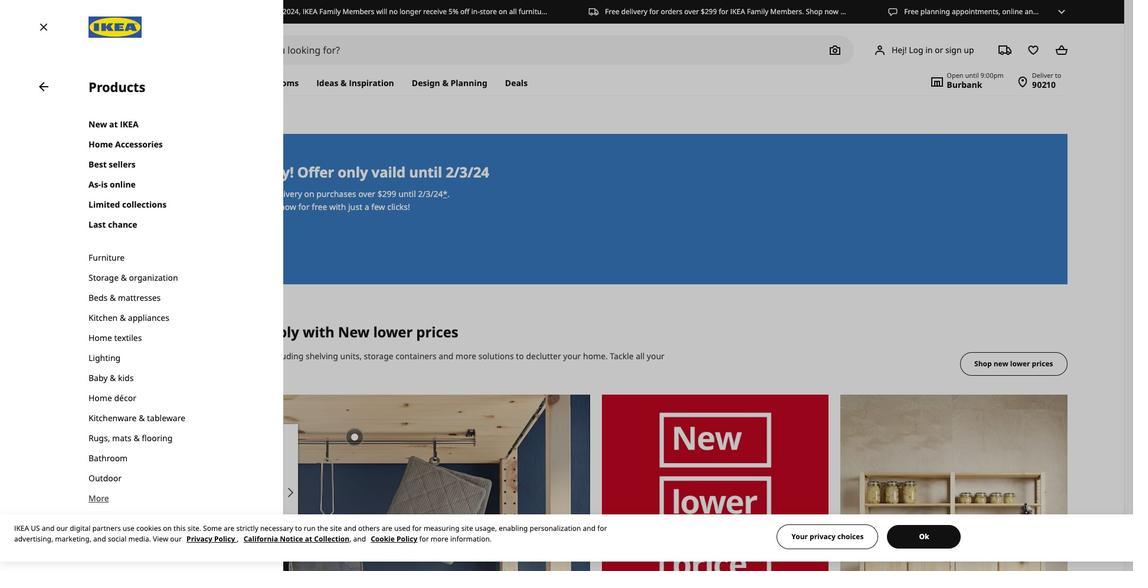 Task type: locate. For each thing, give the bounding box(es) containing it.
are up cookie on the bottom of page
[[382, 524, 393, 534]]

, left cookie on the bottom of page
[[350, 534, 352, 544]]

0 vertical spatial our
[[56, 524, 68, 534]]

None search field
[[197, 35, 854, 65]]

the
[[317, 524, 328, 534]]

enabling
[[499, 524, 528, 534]]

and down partners
[[93, 534, 106, 544]]

, down strictly
[[237, 534, 239, 544]]

ideas & inspiration
[[317, 77, 394, 89]]

advertising,
[[14, 534, 53, 544]]

0 vertical spatial ikea
[[120, 119, 139, 130]]

& right design
[[442, 77, 449, 89]]

to inside ikea us and our digital partners use cookies on this site. some are strictly necessary to run the site and others are used for measuring site usage, enabling personalization and for advertising, marketing, and social media. view our
[[295, 524, 302, 534]]

burbank
[[947, 79, 983, 90]]

design & planning link
[[403, 71, 496, 96]]

deals link
[[496, 71, 537, 96]]

bathroom
[[89, 453, 128, 464]]

chance
[[108, 219, 137, 230]]

0 horizontal spatial policy
[[214, 534, 235, 544]]

limited collections link
[[89, 195, 241, 215]]

& right ideas
[[341, 77, 347, 89]]

new at ikea link
[[89, 115, 241, 135]]

ikea inside submenu for products "element"
[[120, 119, 139, 130]]

usage,
[[475, 524, 497, 534]]

1 site from the left
[[330, 524, 342, 534]]

as-is online link
[[89, 175, 241, 195]]

california
[[244, 534, 278, 544]]

ikea up home accessories
[[120, 119, 139, 130]]

last
[[89, 219, 106, 230]]

and up privacy policy , california notice at collection , and cookie policy for more information.
[[344, 524, 357, 534]]

personalization
[[530, 524, 581, 534]]

2 home from the top
[[89, 332, 112, 344]]

are right some
[[224, 524, 235, 534]]

rugs,
[[89, 433, 110, 444]]

are
[[224, 524, 235, 534], [382, 524, 393, 534]]

textiles
[[114, 332, 142, 344]]

1 horizontal spatial site
[[462, 524, 473, 534]]

until
[[966, 71, 979, 80]]

home inside button
[[89, 393, 112, 404]]

& right beds at the bottom of page
[[110, 292, 116, 303]]

media.
[[128, 534, 151, 544]]

1 horizontal spatial our
[[170, 534, 182, 544]]

1 , from the left
[[237, 534, 239, 544]]

1 are from the left
[[224, 524, 235, 534]]

log
[[909, 44, 924, 55]]

& inside button
[[121, 272, 127, 283]]

view
[[153, 534, 168, 544]]

policy down used
[[397, 534, 418, 544]]

2 are from the left
[[382, 524, 393, 534]]

home down kitchen
[[89, 332, 112, 344]]

shopping bag image
[[1050, 38, 1074, 62]]

& inside 'link'
[[442, 77, 449, 89]]

& up rugs, mats & flooring
[[139, 413, 145, 424]]

policy
[[214, 534, 235, 544], [397, 534, 418, 544]]

1 horizontal spatial ikea
[[120, 119, 139, 130]]

& for baby
[[110, 372, 116, 384]]

design & planning
[[412, 77, 488, 89]]

deliver to 90210
[[1033, 71, 1062, 90]]

0 horizontal spatial at
[[109, 119, 118, 130]]

0 horizontal spatial to
[[295, 524, 302, 534]]

sign
[[946, 44, 962, 55]]

submenu for products element
[[89, 96, 241, 528]]

at inside submenu for products "element"
[[109, 119, 118, 130]]

home textiles button
[[89, 328, 241, 348]]

and
[[42, 524, 55, 534], [344, 524, 357, 534], [583, 524, 596, 534], [93, 534, 106, 544], [353, 534, 366, 544]]

our
[[56, 524, 68, 534], [170, 534, 182, 544]]

2 vertical spatial home
[[89, 393, 112, 404]]

& for storage
[[121, 272, 127, 283]]

0 vertical spatial to
[[1056, 71, 1062, 80]]

your privacy choices
[[792, 532, 864, 542]]

strictly
[[236, 524, 259, 534]]

site up privacy policy , california notice at collection , and cookie policy for more information.
[[330, 524, 342, 534]]

our up marketing,
[[56, 524, 68, 534]]

home for home accessories
[[89, 139, 113, 150]]

policy down some
[[214, 534, 235, 544]]

kitchenware & tableware button
[[89, 408, 241, 429]]

& for ideas
[[341, 77, 347, 89]]

& right kitchen
[[120, 312, 126, 323]]

1 vertical spatial at
[[305, 534, 312, 544]]

inspiration
[[349, 77, 394, 89]]

&
[[341, 77, 347, 89], [442, 77, 449, 89], [121, 272, 127, 283], [110, 292, 116, 303], [120, 312, 126, 323], [110, 372, 116, 384], [139, 413, 145, 424], [134, 433, 140, 444]]

flooring
[[142, 433, 173, 444]]

1 vertical spatial to
[[295, 524, 302, 534]]

0 horizontal spatial site
[[330, 524, 342, 534]]

lighting button
[[89, 348, 241, 368]]

hej! log in or sign up link
[[859, 38, 989, 62]]

digital
[[70, 524, 91, 534]]

beds & mattresses button
[[89, 288, 241, 308]]

to inside deliver to 90210
[[1056, 71, 1062, 80]]

1 vertical spatial our
[[170, 534, 182, 544]]

furniture button
[[89, 248, 241, 268]]

1 horizontal spatial are
[[382, 524, 393, 534]]

0 vertical spatial home
[[89, 139, 113, 150]]

ikea left us
[[14, 524, 29, 534]]

california notice at collection link
[[244, 534, 350, 544]]

up
[[964, 44, 975, 55]]

as-is online
[[89, 179, 136, 190]]

home down new
[[89, 139, 113, 150]]

privacy
[[187, 534, 212, 544]]

cookie policy link
[[371, 534, 418, 544]]

2 policy from the left
[[397, 534, 418, 544]]

products
[[125, 77, 161, 89], [89, 78, 145, 96]]

ikea
[[120, 119, 139, 130], [14, 524, 29, 534]]

home décor
[[89, 393, 136, 404]]

organization
[[129, 272, 178, 283]]

limited
[[89, 199, 120, 210]]

1 home from the top
[[89, 139, 113, 150]]

1 vertical spatial home
[[89, 332, 112, 344]]

9:00pm
[[981, 71, 1004, 80]]

run
[[304, 524, 316, 534]]

0 vertical spatial at
[[109, 119, 118, 130]]

at right new
[[109, 119, 118, 130]]

cookie
[[371, 534, 395, 544]]

online
[[110, 179, 136, 190]]

open until 9:00pm burbank
[[947, 71, 1004, 90]]

1 vertical spatial ikea
[[14, 524, 29, 534]]

0 horizontal spatial are
[[224, 524, 235, 534]]

more button
[[89, 489, 241, 509]]

open
[[947, 71, 964, 80]]

best sellers link
[[89, 155, 241, 175]]

1 horizontal spatial to
[[1056, 71, 1062, 80]]

ideas
[[317, 77, 339, 89]]

3 home from the top
[[89, 393, 112, 404]]

& left "kids"
[[110, 372, 116, 384]]

0 horizontal spatial ,
[[237, 534, 239, 544]]

home down baby
[[89, 393, 112, 404]]

& up beds & mattresses
[[121, 272, 127, 283]]

1 horizontal spatial ,
[[350, 534, 352, 544]]

information.
[[450, 534, 492, 544]]

best sellers
[[89, 159, 136, 170]]

best
[[89, 159, 107, 170]]

products up "new at ikea"
[[89, 78, 145, 96]]

home textiles
[[89, 332, 142, 344]]

kitchen & appliances
[[89, 312, 169, 323]]

for
[[412, 524, 422, 534], [598, 524, 607, 534], [419, 534, 429, 544]]

measuring
[[424, 524, 460, 534]]

site up information.
[[462, 524, 473, 534]]

limited collections
[[89, 199, 167, 210]]

bathroom button
[[89, 449, 241, 469]]

hej!
[[892, 44, 907, 55]]

our down this
[[170, 534, 182, 544]]

home
[[89, 139, 113, 150], [89, 332, 112, 344], [89, 393, 112, 404]]

for right used
[[412, 524, 422, 534]]

90210
[[1033, 79, 1056, 90]]

& inside "button"
[[110, 292, 116, 303]]

0 horizontal spatial ikea
[[14, 524, 29, 534]]

to right the "deliver"
[[1056, 71, 1062, 80]]

home inside 'button'
[[89, 332, 112, 344]]

1 horizontal spatial policy
[[397, 534, 418, 544]]

at down run
[[305, 534, 312, 544]]

to up california notice at collection link
[[295, 524, 302, 534]]



Task type: vqa. For each thing, say whether or not it's contained in the screenshot.
Can to the top
no



Task type: describe. For each thing, give the bounding box(es) containing it.
home décor button
[[89, 388, 241, 408]]

more
[[89, 493, 109, 504]]

0 horizontal spatial our
[[56, 524, 68, 534]]

storage & organization button
[[89, 268, 241, 288]]

kitchenware & tableware
[[89, 413, 185, 424]]

accessories
[[115, 139, 163, 150]]

baby & kids
[[89, 372, 134, 384]]

favorites image
[[1022, 38, 1045, 62]]

is
[[101, 179, 108, 190]]

choices
[[838, 532, 864, 542]]

home accessories
[[89, 139, 163, 150]]

mats
[[112, 433, 132, 444]]

social
[[108, 534, 127, 544]]

on
[[163, 524, 172, 534]]

outdoor
[[89, 473, 122, 484]]

last chance
[[89, 219, 137, 230]]

as-
[[89, 179, 101, 190]]

home for home textiles
[[89, 332, 112, 344]]

ok
[[920, 532, 930, 542]]

& for design
[[442, 77, 449, 89]]

home accessories link
[[89, 135, 241, 155]]

& for kitchen
[[120, 312, 126, 323]]

rugs, mats & flooring button
[[89, 429, 241, 449]]

kitchen & appliances button
[[89, 308, 241, 328]]

ok button
[[888, 526, 962, 549]]

for right personalization
[[598, 524, 607, 534]]

track order image
[[993, 38, 1017, 62]]

& for beds
[[110, 292, 116, 303]]

and right us
[[42, 524, 55, 534]]

design
[[412, 77, 440, 89]]

necessary
[[260, 524, 293, 534]]

deals
[[505, 77, 528, 89]]

in
[[926, 44, 933, 55]]

products link
[[125, 71, 170, 96]]

new
[[89, 119, 107, 130]]

appliances
[[128, 312, 169, 323]]

marketing,
[[55, 534, 91, 544]]

this
[[174, 524, 186, 534]]

kitchen
[[89, 312, 118, 323]]

some
[[203, 524, 222, 534]]

for left more
[[419, 534, 429, 544]]

use
[[123, 524, 134, 534]]

beds
[[89, 292, 108, 303]]

collections
[[122, 199, 167, 210]]

planning
[[451, 77, 488, 89]]

new at ikea
[[89, 119, 139, 130]]

kitchenware
[[89, 413, 137, 424]]

and down others
[[353, 534, 366, 544]]

hej! log in or sign up
[[892, 44, 975, 55]]

your privacy choices button
[[777, 525, 879, 550]]

rooms
[[271, 77, 299, 89]]

& right the mats
[[134, 433, 140, 444]]

rooms link
[[262, 71, 308, 96]]

ikea inside ikea us and our digital partners use cookies on this site. some are strictly necessary to run the site and others are used for measuring site usage, enabling personalization and for advertising, marketing, and social media. view our
[[14, 524, 29, 534]]

2 site from the left
[[462, 524, 473, 534]]

partners
[[92, 524, 121, 534]]

last chance link
[[89, 215, 241, 235]]

storage
[[89, 272, 119, 283]]

2 , from the left
[[350, 534, 352, 544]]

ikea logotype, go to start page image
[[89, 17, 142, 38]]

sellers
[[109, 159, 136, 170]]

privacy policy , california notice at collection , and cookie policy for more information.
[[187, 534, 492, 544]]

deliver
[[1033, 71, 1054, 80]]

tableware
[[147, 413, 185, 424]]

rugs, mats & flooring
[[89, 433, 173, 444]]

collection
[[314, 534, 350, 544]]

ideas & inspiration link
[[308, 71, 403, 96]]

site.
[[188, 524, 201, 534]]

1 policy from the left
[[214, 534, 235, 544]]

your
[[792, 532, 808, 542]]

lighting
[[89, 352, 121, 364]]

more
[[431, 534, 449, 544]]

1 horizontal spatial at
[[305, 534, 312, 544]]

home for home décor
[[89, 393, 112, 404]]

or
[[935, 44, 944, 55]]

baby
[[89, 372, 108, 384]]

privacy policy link
[[187, 534, 237, 544]]

notice
[[280, 534, 303, 544]]

mattresses
[[118, 292, 161, 303]]

others
[[358, 524, 380, 534]]

and right personalization
[[583, 524, 596, 534]]

& for kitchenware
[[139, 413, 145, 424]]

cookies
[[136, 524, 161, 534]]

products up new at ikea link
[[125, 77, 161, 89]]

furniture
[[89, 252, 125, 263]]

privacy
[[810, 532, 836, 542]]



